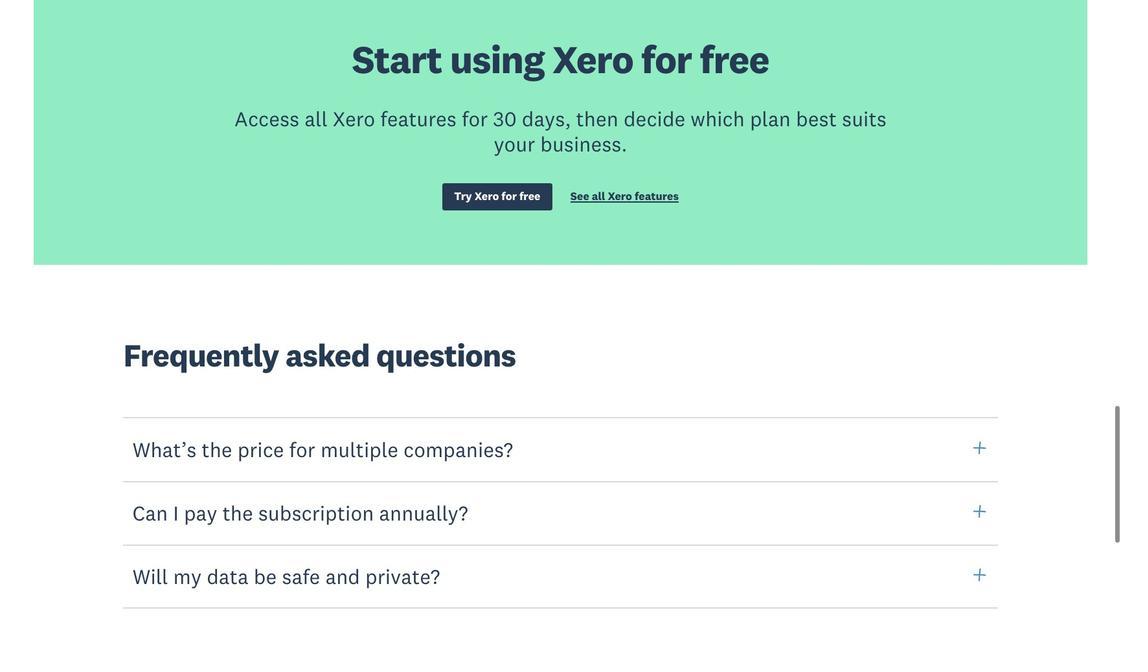 Task type: locate. For each thing, give the bounding box(es) containing it.
access all xero features for 30 days, then decide which plan best suits your business.
[[235, 106, 887, 157]]

annually?
[[379, 500, 468, 526]]

for right try
[[502, 189, 517, 204]]

for
[[642, 35, 692, 83], [462, 106, 488, 132], [502, 189, 517, 204], [289, 437, 315, 463]]

0 vertical spatial all
[[305, 106, 328, 132]]

can i pay the subscription annually?
[[132, 500, 468, 526]]

xero for start
[[553, 35, 634, 83]]

my
[[173, 564, 202, 590]]

1 vertical spatial the
[[223, 500, 253, 526]]

will my data be safe and private? button
[[123, 544, 998, 609]]

start
[[352, 35, 442, 83]]

for right price
[[289, 437, 315, 463]]

0 horizontal spatial all
[[305, 106, 328, 132]]

1 vertical spatial all
[[592, 189, 606, 204]]

0 vertical spatial free
[[700, 35, 769, 83]]

0 vertical spatial features
[[381, 106, 457, 132]]

frequently
[[123, 335, 279, 375]]

asked
[[286, 335, 370, 375]]

all right access on the left top
[[305, 106, 328, 132]]

the left price
[[202, 437, 232, 463]]

try xero for free link
[[442, 184, 553, 210]]

for left 30
[[462, 106, 488, 132]]

0 horizontal spatial features
[[381, 106, 457, 132]]

and
[[326, 564, 360, 590]]

all for see
[[592, 189, 606, 204]]

try xero for free
[[454, 189, 541, 204]]

features inside access all xero features for 30 days, then decide which plan best suits your business.
[[381, 106, 457, 132]]

pay
[[184, 500, 217, 526]]

30
[[493, 106, 517, 132]]

subscription
[[258, 500, 374, 526]]

free up which
[[700, 35, 769, 83]]

see all xero features link
[[571, 189, 679, 207]]

safe
[[282, 564, 320, 590]]

your
[[494, 131, 535, 157]]

all right see
[[592, 189, 606, 204]]

free
[[700, 35, 769, 83], [520, 189, 541, 204]]

what's the price for multiple companies? button
[[123, 417, 998, 483]]

access
[[235, 106, 300, 132]]

the
[[202, 437, 232, 463], [223, 500, 253, 526]]

start using xero for free
[[352, 35, 769, 83]]

for inside access all xero features for 30 days, then decide which plan best suits your business.
[[462, 106, 488, 132]]

0 vertical spatial the
[[202, 437, 232, 463]]

for inside dropdown button
[[289, 437, 315, 463]]

1 vertical spatial features
[[635, 189, 679, 204]]

what's
[[132, 437, 197, 463]]

1 horizontal spatial all
[[592, 189, 606, 204]]

features
[[381, 106, 457, 132], [635, 189, 679, 204]]

i
[[173, 500, 179, 526]]

private?
[[365, 564, 440, 590]]

1 horizontal spatial features
[[635, 189, 679, 204]]

see
[[571, 189, 590, 204]]

all
[[305, 106, 328, 132], [592, 189, 606, 204]]

xero
[[553, 35, 634, 83], [333, 106, 375, 132], [475, 189, 499, 204], [608, 189, 632, 204]]

decide
[[624, 106, 686, 132]]

frequently asked questions
[[123, 335, 516, 375]]

xero inside access all xero features for 30 days, then decide which plan best suits your business.
[[333, 106, 375, 132]]

0 horizontal spatial free
[[520, 189, 541, 204]]

features for access
[[381, 106, 457, 132]]

data
[[207, 564, 249, 590]]

price
[[238, 437, 284, 463]]

free left see
[[520, 189, 541, 204]]

all inside access all xero features for 30 days, then decide which plan best suits your business.
[[305, 106, 328, 132]]

which
[[691, 106, 745, 132]]

the right pay
[[223, 500, 253, 526]]



Task type: vqa. For each thing, say whether or not it's contained in the screenshot.
bottom the all
yes



Task type: describe. For each thing, give the bounding box(es) containing it.
best
[[796, 106, 837, 132]]

then
[[576, 106, 619, 132]]

days,
[[522, 106, 571, 132]]

be
[[254, 564, 277, 590]]

xero for see
[[608, 189, 632, 204]]

for up decide
[[642, 35, 692, 83]]

will my data be safe and private?
[[132, 564, 440, 590]]

plan
[[750, 106, 791, 132]]

companies?
[[404, 437, 513, 463]]

xero for access
[[333, 106, 375, 132]]

multiple
[[321, 437, 399, 463]]

all for access
[[305, 106, 328, 132]]

see all xero features
[[571, 189, 679, 204]]

questions
[[376, 335, 516, 375]]

will
[[132, 564, 168, 590]]

what's the price for multiple companies?
[[132, 437, 513, 463]]

can i pay the subscription annually? button
[[123, 481, 998, 546]]

1 vertical spatial free
[[520, 189, 541, 204]]

suits
[[842, 106, 887, 132]]

1 horizontal spatial free
[[700, 35, 769, 83]]

the inside dropdown button
[[202, 437, 232, 463]]

can
[[132, 500, 168, 526]]

try
[[454, 189, 472, 204]]

business.
[[541, 131, 628, 157]]

features for see
[[635, 189, 679, 204]]

using
[[450, 35, 545, 83]]

the inside dropdown button
[[223, 500, 253, 526]]



